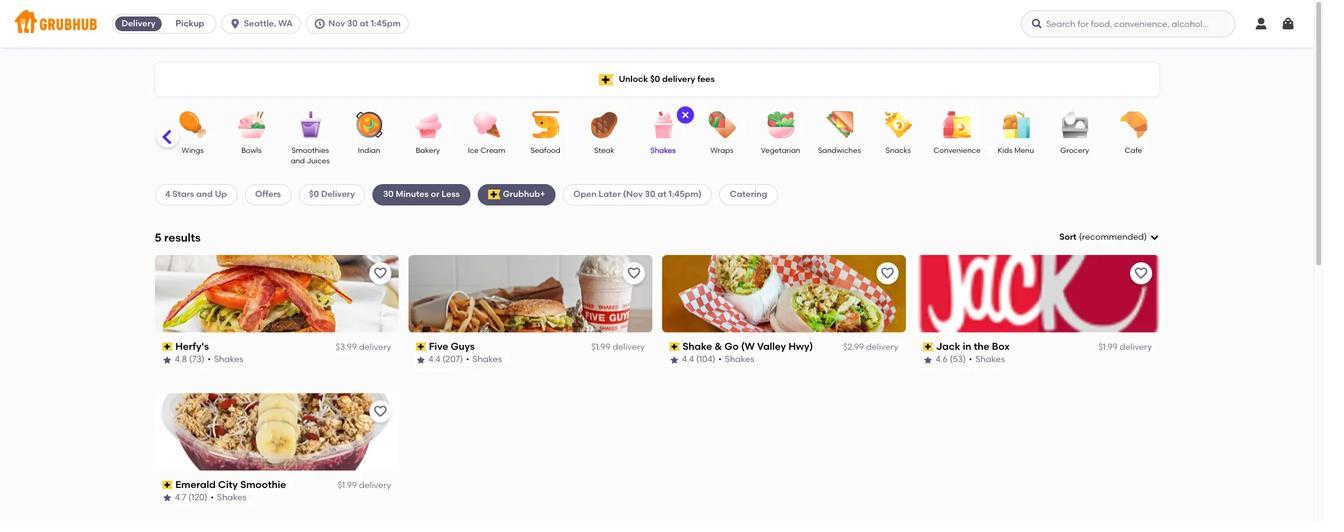 Task type: vqa. For each thing, say whether or not it's contained in the screenshot.
cards
no



Task type: describe. For each thing, give the bounding box(es) containing it.
vegetarian
[[761, 146, 800, 155]]

• shakes for five guys
[[466, 355, 502, 365]]

results
[[164, 231, 201, 245]]

steak
[[594, 146, 614, 155]]

shakes for five
[[473, 355, 502, 365]]

wraps image
[[700, 111, 743, 138]]

$1.99 delivery for five guys
[[591, 342, 645, 353]]

0 vertical spatial $0
[[650, 74, 660, 84]]

4.8
[[175, 355, 187, 365]]

seattle, wa button
[[221, 14, 306, 34]]

4.7
[[175, 493, 186, 504]]

indian
[[358, 146, 380, 155]]

vegetarian image
[[759, 111, 802, 138]]

shake
[[683, 341, 712, 353]]

$2.99
[[843, 342, 864, 353]]

stars
[[172, 189, 194, 200]]

guys
[[451, 341, 475, 353]]

1 horizontal spatial at
[[658, 189, 667, 200]]

five guys
[[429, 341, 475, 353]]

subscription pass image for jack in the box
[[923, 343, 934, 352]]

(nov
[[623, 189, 643, 200]]

minutes
[[396, 189, 429, 200]]

main navigation navigation
[[0, 0, 1314, 48]]

box
[[992, 341, 1010, 353]]

grubhub plus flag logo image for grubhub+
[[488, 190, 500, 200]]

subscription pass image for five guys
[[416, 343, 426, 352]]

save this restaurant button for five guys
[[623, 263, 645, 285]]

• for emerald city smoothie
[[211, 493, 214, 504]]

• shakes for shake & go (w valley hwy)
[[718, 355, 754, 365]]

star icon image for shake & go (w valley hwy)
[[669, 356, 679, 365]]

or
[[431, 189, 439, 200]]

seafood image
[[524, 111, 567, 138]]

open
[[573, 189, 597, 200]]

catering
[[730, 189, 767, 200]]

city
[[218, 479, 238, 491]]

jack
[[936, 341, 960, 353]]

in
[[963, 341, 971, 353]]

svg image inside seattle, wa "button"
[[229, 18, 241, 30]]

convenience image
[[936, 111, 979, 138]]

up
[[215, 189, 227, 200]]

shakes for emerald
[[217, 493, 247, 504]]

smoothies and juices image
[[289, 111, 332, 138]]

5
[[155, 231, 161, 245]]

delivery for city
[[359, 481, 391, 491]]

subscription pass image for shake & go (w valley hwy)
[[669, 343, 680, 352]]

unlock
[[619, 74, 648, 84]]

4.8 (73)
[[175, 355, 204, 365]]

&
[[715, 341, 722, 353]]

menu
[[1014, 146, 1034, 155]]

recommended
[[1082, 232, 1144, 243]]

save this restaurant image for jack in the box
[[1134, 266, 1148, 281]]

4
[[165, 189, 170, 200]]

cafe image
[[1112, 111, 1155, 138]]

$3.99
[[336, 342, 357, 353]]

(120)
[[188, 493, 208, 504]]

30 minutes or less
[[383, 189, 460, 200]]

• for jack in the box
[[969, 355, 972, 365]]

shakes image
[[642, 111, 685, 138]]

nov 30 at 1:45pm
[[328, 18, 401, 29]]

delivery button
[[113, 14, 164, 34]]

go
[[724, 341, 739, 353]]

sandwiches image
[[818, 111, 861, 138]]

seattle, wa
[[244, 18, 293, 29]]

(207)
[[443, 355, 463, 365]]

shake & go (w valley hwy)
[[683, 341, 813, 353]]

cafe
[[1125, 146, 1142, 155]]

(
[[1079, 232, 1082, 243]]

ice cream
[[468, 146, 505, 155]]

and inside smoothies and juices
[[291, 157, 305, 166]]

open later (nov 30 at 1:45pm)
[[573, 189, 702, 200]]

(104)
[[696, 355, 715, 365]]

delivery for guys
[[613, 342, 645, 353]]

$1.99 for five guys
[[591, 342, 610, 353]]

smoothies and juices
[[291, 146, 330, 166]]

five
[[429, 341, 448, 353]]

• for five guys
[[466, 355, 469, 365]]

herfy's
[[175, 341, 209, 353]]

grocery
[[1060, 146, 1089, 155]]

smoothies
[[292, 146, 329, 155]]

svg image inside nov 30 at 1:45pm button
[[314, 18, 326, 30]]

sandwiches
[[818, 146, 861, 155]]

cream
[[481, 146, 505, 155]]

1 vertical spatial and
[[196, 189, 213, 200]]

0 horizontal spatial svg image
[[680, 110, 690, 120]]

grocery image
[[1053, 111, 1096, 138]]

shakes right (73)
[[214, 355, 243, 365]]

nov
[[328, 18, 345, 29]]

1 horizontal spatial svg image
[[1031, 18, 1043, 30]]

delivery inside button
[[122, 18, 155, 29]]

kids menu
[[998, 146, 1034, 155]]

shakes for jack
[[975, 355, 1005, 365]]

subscription pass image
[[162, 481, 173, 490]]

save this restaurant button for shake & go (w valley hwy)
[[876, 263, 898, 285]]



Task type: locate. For each thing, give the bounding box(es) containing it.
save this restaurant image for shake & go (w valley hwy)
[[880, 266, 895, 281]]

1 horizontal spatial $0
[[650, 74, 660, 84]]

subscription pass image left jack
[[923, 343, 934, 352]]

30 right (nov
[[645, 189, 656, 200]]

• for shake & go (w valley hwy)
[[718, 355, 722, 365]]

4.4
[[428, 355, 440, 365], [682, 355, 694, 365]]

1 vertical spatial delivery
[[321, 189, 355, 200]]

1 horizontal spatial grubhub plus flag logo image
[[599, 74, 614, 85]]

at
[[360, 18, 369, 29], [658, 189, 667, 200]]

30
[[347, 18, 358, 29], [383, 189, 394, 200], [645, 189, 656, 200]]

1:45pm
[[371, 18, 401, 29]]

0 horizontal spatial at
[[360, 18, 369, 29]]

$1.99 for jack in the box
[[1098, 342, 1118, 353]]

and
[[291, 157, 305, 166], [196, 189, 213, 200]]

save this restaurant image
[[373, 266, 387, 281], [1134, 266, 1148, 281]]

4.7 (120)
[[175, 493, 208, 504]]

five guys logo image
[[408, 255, 652, 333]]

• down &
[[718, 355, 722, 365]]

1 horizontal spatial and
[[291, 157, 305, 166]]

• for herfy's
[[207, 355, 211, 365]]

save this restaurant image for herfy's
[[373, 266, 387, 281]]

later
[[599, 189, 621, 200]]

save this restaurant button for emerald city smoothie
[[369, 401, 391, 423]]

4.6 (53)
[[936, 355, 966, 365]]

grubhub plus flag logo image
[[599, 74, 614, 85], [488, 190, 500, 200]]

valley
[[757, 341, 786, 353]]

emerald
[[175, 479, 216, 491]]

•
[[207, 355, 211, 365], [466, 355, 469, 365], [718, 355, 722, 365], [969, 355, 972, 365], [211, 493, 214, 504]]

• right (53)
[[969, 355, 972, 365]]

at inside button
[[360, 18, 369, 29]]

wraps
[[710, 146, 733, 155]]

$2.99 delivery
[[843, 342, 898, 353]]

4.4 down five
[[428, 355, 440, 365]]

$0
[[650, 74, 660, 84], [309, 189, 319, 200]]

emerald city smoothie logo image
[[155, 394, 398, 471]]

pickup
[[176, 18, 204, 29]]

$0 down juices
[[309, 189, 319, 200]]

1 save this restaurant image from the left
[[373, 266, 387, 281]]

subscription pass image left herfy's
[[162, 343, 173, 352]]

0 vertical spatial delivery
[[122, 18, 155, 29]]

• shakes for emerald city smoothie
[[211, 493, 247, 504]]

offers
[[255, 189, 281, 200]]

smoothie
[[240, 479, 286, 491]]

bakery image
[[406, 111, 449, 138]]

grubhub plus flag logo image for unlock $0 delivery fees
[[599, 74, 614, 85]]

the
[[974, 341, 990, 353]]

subscription pass image for herfy's
[[162, 343, 173, 352]]

(w
[[741, 341, 755, 353]]

delivery down juices
[[321, 189, 355, 200]]

snacks image
[[877, 111, 920, 138]]

1 horizontal spatial $1.99
[[591, 342, 610, 353]]

save this restaurant button for herfy's
[[369, 263, 391, 285]]

4.4 for shake & go (w valley hwy)
[[682, 355, 694, 365]]

and left up
[[196, 189, 213, 200]]

1 horizontal spatial 4.4
[[682, 355, 694, 365]]

kids
[[998, 146, 1013, 155]]

juices
[[307, 157, 330, 166]]

2 horizontal spatial $1.99
[[1098, 342, 1118, 353]]

shakes down shakes image
[[650, 146, 676, 155]]

2 horizontal spatial svg image
[[1254, 17, 1269, 31]]

• shakes right (73)
[[207, 355, 243, 365]]

0 horizontal spatial 30
[[347, 18, 358, 29]]

shakes down the
[[975, 355, 1005, 365]]

0 vertical spatial grubhub plus flag logo image
[[599, 74, 614, 85]]

4.4 down shake at the right bottom
[[682, 355, 694, 365]]

1 horizontal spatial save this restaurant image
[[626, 266, 641, 281]]

$3.99 delivery
[[336, 342, 391, 353]]

jack in the box
[[936, 341, 1010, 353]]

1 subscription pass image from the left
[[162, 343, 173, 352]]

delivery
[[662, 74, 695, 84], [359, 342, 391, 353], [613, 342, 645, 353], [866, 342, 898, 353], [1120, 342, 1152, 353], [359, 481, 391, 491]]

ice
[[468, 146, 479, 155]]

$1.99 delivery
[[591, 342, 645, 353], [1098, 342, 1152, 353], [338, 481, 391, 491]]

$1.99 delivery for emerald city smoothie
[[338, 481, 391, 491]]

save this restaurant image for emerald city smoothie
[[373, 405, 387, 419]]

0 horizontal spatial save this restaurant image
[[373, 266, 387, 281]]

grubhub plus flag logo image left grubhub+ on the left of page
[[488, 190, 500, 200]]

star icon image left '4.8' at the bottom left of page
[[162, 356, 172, 365]]

jack in the box logo image
[[915, 255, 1159, 333]]

svg image
[[1281, 17, 1296, 31], [229, 18, 241, 30], [314, 18, 326, 30], [1149, 233, 1159, 243]]

0 horizontal spatial and
[[196, 189, 213, 200]]

0 horizontal spatial grubhub plus flag logo image
[[488, 190, 500, 200]]

seattle,
[[244, 18, 276, 29]]

star icon image for five guys
[[416, 356, 425, 365]]

$1.99 for emerald city smoothie
[[338, 481, 357, 491]]

• shakes down guys in the left bottom of the page
[[466, 355, 502, 365]]

• shakes for jack in the box
[[969, 355, 1005, 365]]

• shakes down the
[[969, 355, 1005, 365]]

• shakes
[[207, 355, 243, 365], [466, 355, 502, 365], [718, 355, 754, 365], [969, 355, 1005, 365], [211, 493, 247, 504]]

1 vertical spatial grubhub plus flag logo image
[[488, 190, 500, 200]]

0 horizontal spatial save this restaurant image
[[373, 405, 387, 419]]

1 vertical spatial at
[[658, 189, 667, 200]]

grubhub+
[[503, 189, 545, 200]]

shakes down emerald city smoothie
[[217, 493, 247, 504]]

delivery for &
[[866, 342, 898, 353]]

delivery for in
[[1120, 342, 1152, 353]]

star icon image for jack in the box
[[923, 356, 933, 365]]

Search for food, convenience, alcohol... search field
[[1021, 10, 1236, 37]]

subscription pass image left shake at the right bottom
[[669, 343, 680, 352]]

4.4 (207)
[[428, 355, 463, 365]]

• shakes down go
[[718, 355, 754, 365]]

4.4 for five guys
[[428, 355, 440, 365]]

less
[[442, 189, 460, 200]]

steak image
[[583, 111, 626, 138]]

and down smoothies
[[291, 157, 305, 166]]

wings
[[182, 146, 204, 155]]

shakes down go
[[725, 355, 754, 365]]

1 horizontal spatial save this restaurant image
[[1134, 266, 1148, 281]]

sort ( recommended )
[[1059, 232, 1147, 243]]

1 4.4 from the left
[[428, 355, 440, 365]]

4.4 (104)
[[682, 355, 715, 365]]

30 right nov
[[347, 18, 358, 29]]

star icon image for emerald city smoothie
[[162, 494, 172, 504]]

2 save this restaurant image from the left
[[1134, 266, 1148, 281]]

wings image
[[171, 111, 214, 138]]

)
[[1144, 232, 1147, 243]]

star icon image down subscription pass icon
[[162, 494, 172, 504]]

nov 30 at 1:45pm button
[[306, 14, 414, 34]]

save this restaurant button for jack in the box
[[1130, 263, 1152, 285]]

1 horizontal spatial delivery
[[321, 189, 355, 200]]

4.6
[[936, 355, 948, 365]]

save this restaurant image for five guys
[[626, 266, 641, 281]]

1 vertical spatial $0
[[309, 189, 319, 200]]

30 left minutes
[[383, 189, 394, 200]]

1:45pm)
[[669, 189, 702, 200]]

• down guys in the left bottom of the page
[[466, 355, 469, 365]]

indian image
[[348, 111, 391, 138]]

2 4.4 from the left
[[682, 355, 694, 365]]

0 vertical spatial and
[[291, 157, 305, 166]]

2 horizontal spatial save this restaurant image
[[880, 266, 895, 281]]

3 subscription pass image from the left
[[669, 343, 680, 352]]

bowls
[[241, 146, 262, 155]]

star icon image for herfy's
[[162, 356, 172, 365]]

emerald city smoothie
[[175, 479, 286, 491]]

star icon image left 4.4 (207)
[[416, 356, 425, 365]]

(53)
[[950, 355, 966, 365]]

4 subscription pass image from the left
[[923, 343, 934, 352]]

0 horizontal spatial 4.4
[[428, 355, 440, 365]]

2 subscription pass image from the left
[[416, 343, 426, 352]]

4 stars and up
[[165, 189, 227, 200]]

$0 delivery
[[309, 189, 355, 200]]

1 horizontal spatial 30
[[383, 189, 394, 200]]

soup image
[[112, 111, 155, 138]]

seafood
[[531, 146, 560, 155]]

(73)
[[189, 355, 204, 365]]

shakes for shake
[[725, 355, 754, 365]]

unlock $0 delivery fees
[[619, 74, 715, 84]]

$1.99 delivery for jack in the box
[[1098, 342, 1152, 353]]

0 horizontal spatial $1.99
[[338, 481, 357, 491]]

bowls image
[[230, 111, 273, 138]]

none field containing sort
[[1059, 232, 1159, 244]]

shakes
[[650, 146, 676, 155], [214, 355, 243, 365], [473, 355, 502, 365], [725, 355, 754, 365], [975, 355, 1005, 365], [217, 493, 247, 504]]

star icon image
[[162, 356, 172, 365], [416, 356, 425, 365], [669, 356, 679, 365], [923, 356, 933, 365], [162, 494, 172, 504]]

at left 1:45pm)
[[658, 189, 667, 200]]

5 results
[[155, 231, 201, 245]]

convenience
[[934, 146, 981, 155]]

subscription pass image
[[162, 343, 173, 352], [416, 343, 426, 352], [669, 343, 680, 352], [923, 343, 934, 352]]

star icon image left 4.6 on the bottom right of page
[[923, 356, 933, 365]]

2 horizontal spatial $1.99 delivery
[[1098, 342, 1152, 353]]

• shakes for herfy's
[[207, 355, 243, 365]]

svg image
[[1254, 17, 1269, 31], [1031, 18, 1043, 30], [680, 110, 690, 120]]

0 horizontal spatial delivery
[[122, 18, 155, 29]]

sort
[[1059, 232, 1077, 243]]

save this restaurant image
[[626, 266, 641, 281], [880, 266, 895, 281], [373, 405, 387, 419]]

2 horizontal spatial 30
[[645, 189, 656, 200]]

shakes down guys in the left bottom of the page
[[473, 355, 502, 365]]

0 horizontal spatial $1.99 delivery
[[338, 481, 391, 491]]

30 inside button
[[347, 18, 358, 29]]

hwy)
[[788, 341, 813, 353]]

fees
[[697, 74, 715, 84]]

kids menu image
[[995, 111, 1037, 138]]

$0 right 'unlock'
[[650, 74, 660, 84]]

0 horizontal spatial $0
[[309, 189, 319, 200]]

delivery left pickup
[[122, 18, 155, 29]]

None field
[[1059, 232, 1159, 244]]

• right (120)
[[211, 493, 214, 504]]

star icon image left 4.4 (104)
[[669, 356, 679, 365]]

at left the 1:45pm
[[360, 18, 369, 29]]

wa
[[278, 18, 293, 29]]

1 horizontal spatial $1.99 delivery
[[591, 342, 645, 353]]

snacks
[[886, 146, 911, 155]]

ice cream image
[[465, 111, 508, 138]]

• shakes down the city
[[211, 493, 247, 504]]

• right (73)
[[207, 355, 211, 365]]

pickup button
[[164, 14, 216, 34]]

shake & go (w valley hwy) logo image
[[662, 255, 906, 333]]

bakery
[[416, 146, 440, 155]]

grubhub plus flag logo image left 'unlock'
[[599, 74, 614, 85]]

0 vertical spatial at
[[360, 18, 369, 29]]

subscription pass image left five
[[416, 343, 426, 352]]

herfy's logo image
[[155, 255, 398, 333]]



